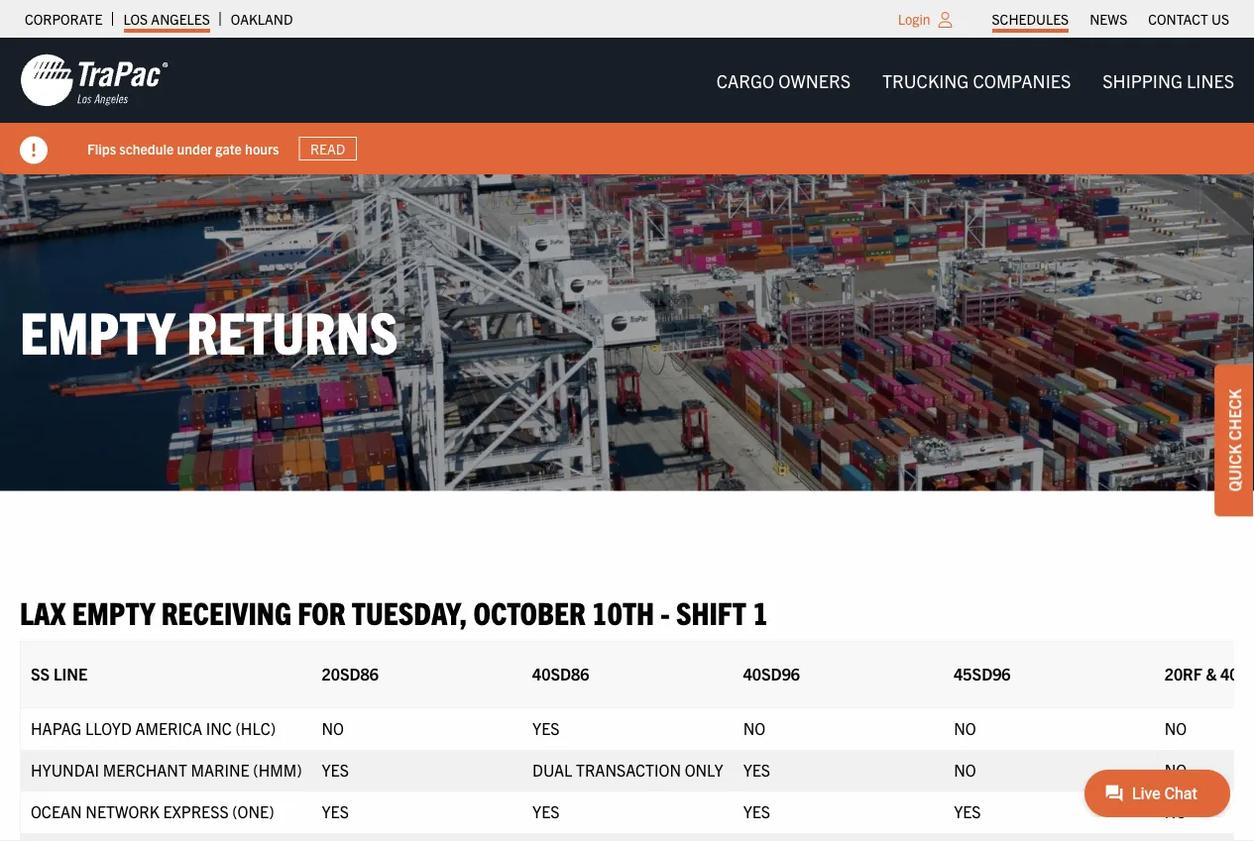 Task type: describe. For each thing, give the bounding box(es) containing it.
under
[[177, 139, 212, 157]]

only
[[685, 760, 724, 780]]

oakland link
[[231, 5, 293, 33]]

returns
[[187, 294, 398, 366]]

companies
[[973, 69, 1071, 91]]

login
[[898, 10, 931, 28]]

los angeles
[[123, 10, 210, 28]]

trucking companies link
[[867, 60, 1087, 100]]

hyundai merchant marine (hmm)
[[31, 760, 302, 780]]

cargo owners
[[717, 69, 851, 91]]

schedules link
[[992, 5, 1069, 33]]

banner containing cargo owners
[[0, 38, 1254, 175]]

check
[[1225, 389, 1244, 441]]

contact us
[[1149, 10, 1230, 28]]

login link
[[898, 10, 931, 28]]

gate
[[216, 139, 242, 157]]

quick
[[1225, 445, 1244, 492]]

quick check
[[1225, 389, 1244, 492]]

lines
[[1187, 69, 1235, 91]]

los angeles image
[[20, 53, 169, 108]]

solid image
[[20, 136, 48, 164]]

cargo owners link
[[701, 60, 867, 100]]

transaction
[[576, 760, 681, 780]]

hyundai
[[31, 760, 99, 780]]

schedule
[[119, 139, 174, 157]]

marine
[[191, 760, 250, 780]]

flips schedule under gate hours
[[87, 139, 279, 157]]

lax
[[20, 592, 66, 631]]

lloyd
[[85, 719, 132, 738]]

menu bar containing schedules
[[982, 5, 1240, 33]]

40sd96
[[743, 664, 800, 684]]

light image
[[939, 12, 953, 28]]

inc
[[206, 719, 232, 738]]

shipping
[[1103, 69, 1183, 91]]

empty returns
[[20, 294, 398, 366]]

contact us link
[[1149, 5, 1230, 33]]

news
[[1090, 10, 1128, 28]]

los
[[123, 10, 148, 28]]

ocean
[[31, 802, 82, 822]]

flips
[[87, 139, 116, 157]]

45sd96
[[954, 664, 1011, 684]]

ss line
[[31, 664, 87, 684]]

line
[[53, 664, 87, 684]]

dual
[[533, 760, 572, 780]]

empty
[[20, 294, 175, 366]]



Task type: locate. For each thing, give the bounding box(es) containing it.
shipping lines link
[[1087, 60, 1250, 100]]

tuesday,
[[352, 592, 467, 631]]

hapag
[[31, 719, 82, 738]]

1
[[753, 592, 768, 631]]

shipping lines
[[1103, 69, 1235, 91]]

menu bar inside banner
[[701, 60, 1250, 100]]

quick check link
[[1215, 365, 1254, 517]]

(hmm)
[[253, 760, 302, 780]]

1 vertical spatial menu bar
[[701, 60, 1250, 100]]

merchant
[[103, 760, 187, 780]]

us
[[1212, 10, 1230, 28]]

no
[[322, 719, 344, 738], [743, 719, 766, 738], [954, 719, 976, 738], [1165, 719, 1187, 738], [954, 760, 976, 780], [1165, 760, 1187, 780], [1165, 802, 1187, 822]]

(one)
[[232, 802, 274, 822]]

banner
[[0, 38, 1254, 175]]

ocean network express (one)
[[31, 802, 274, 822]]

cargo
[[717, 69, 775, 91]]

for
[[298, 592, 346, 631]]

america
[[135, 719, 202, 738]]

&
[[1206, 664, 1217, 684]]

yes
[[533, 719, 560, 738], [322, 760, 349, 780], [743, 760, 770, 780], [322, 802, 349, 822], [533, 802, 560, 822], [743, 802, 770, 822], [954, 802, 981, 822]]

10th
[[592, 592, 654, 631]]

october
[[474, 592, 586, 631]]

los angeles link
[[123, 5, 210, 33]]

schedules
[[992, 10, 1069, 28]]

trucking companies
[[883, 69, 1071, 91]]

menu bar down light icon on the right top of page
[[701, 60, 1250, 100]]

-
[[661, 592, 670, 631]]

ss
[[31, 664, 50, 684]]

angeles
[[151, 10, 210, 28]]

dual transaction only
[[533, 760, 724, 780]]

empty
[[72, 592, 155, 631]]

20rf & 40rf
[[1165, 664, 1254, 684]]

menu bar up shipping
[[982, 5, 1240, 33]]

20sd86
[[322, 664, 379, 684]]

40rf
[[1221, 664, 1254, 684]]

hours
[[245, 139, 279, 157]]

contact
[[1149, 10, 1209, 28]]

network
[[86, 802, 159, 822]]

express
[[163, 802, 229, 822]]

trucking
[[883, 69, 969, 91]]

40sd86
[[533, 664, 589, 684]]

oakland
[[231, 10, 293, 28]]

read link
[[299, 137, 357, 161]]

shift
[[676, 592, 747, 631]]

news link
[[1090, 5, 1128, 33]]

read
[[310, 140, 345, 158]]

lax empty receiving           for tuesday, october 10th              - shift 1
[[20, 592, 768, 631]]

(hlc)
[[236, 719, 276, 738]]

menu bar
[[982, 5, 1240, 33], [701, 60, 1250, 100]]

corporate link
[[25, 5, 103, 33]]

20rf
[[1165, 664, 1203, 684]]

owners
[[779, 69, 851, 91]]

0 vertical spatial menu bar
[[982, 5, 1240, 33]]

menu bar containing cargo owners
[[701, 60, 1250, 100]]

corporate
[[25, 10, 103, 28]]

receiving
[[161, 592, 291, 631]]

hapag lloyd america inc (hlc)
[[31, 719, 276, 738]]



Task type: vqa. For each thing, say whether or not it's contained in the screenshot.


